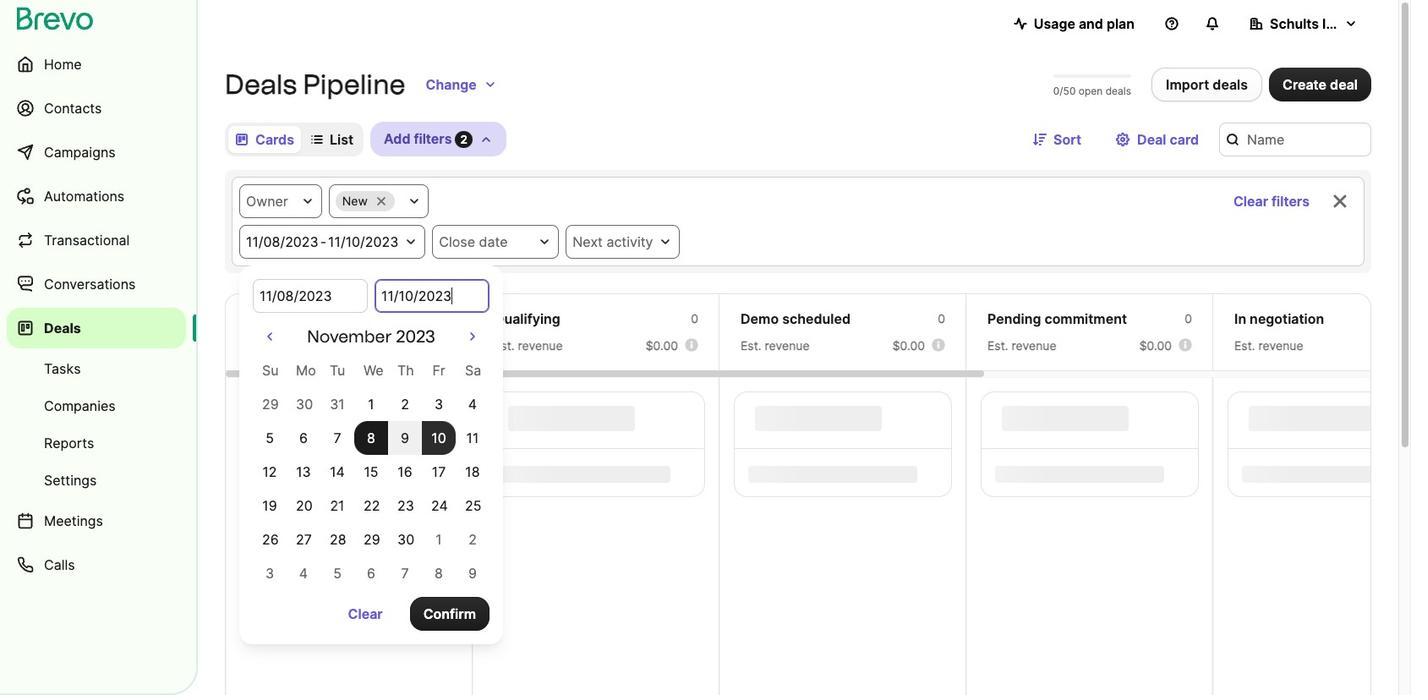 Task type: vqa. For each thing, say whether or not it's contained in the screenshot.
CONVERSATIONS
yes



Task type: locate. For each thing, give the bounding box(es) containing it.
progress bar
[[1054, 74, 1132, 78]]

friday, 1 december 2023 cell
[[436, 531, 442, 548]]

est. down in
[[1235, 338, 1256, 353]]

1 horizontal spatial 9
[[469, 565, 477, 582]]

3 inside cell
[[435, 396, 443, 413]]

est. revenue down pending
[[988, 338, 1057, 353]]

0 horizontal spatial 9
[[401, 430, 409, 447]]

deals
[[1213, 76, 1249, 93], [1106, 85, 1132, 97]]

deals right open
[[1106, 85, 1132, 97]]

0 vertical spatial 6
[[299, 430, 308, 447]]

2 est. from the left
[[494, 338, 515, 353]]

est. revenue for demo scheduled
[[741, 338, 810, 353]]

1 0 from the left
[[444, 311, 452, 326]]

29 down "su"
[[262, 396, 279, 413]]

1 vertical spatial 1
[[436, 531, 442, 548]]

29 for sunday, 29 october 2023 cell
[[262, 396, 279, 413]]

4 est. from the left
[[988, 338, 1009, 353]]

next activity button
[[566, 225, 680, 259]]

4 revenue from the left
[[1012, 338, 1057, 353]]

1 horizontal spatial 4
[[468, 396, 477, 413]]

tuesday, 28 november 2023 cell
[[321, 523, 354, 557]]

0 horizontal spatial 1
[[368, 396, 374, 413]]

0
[[444, 311, 452, 326], [691, 311, 699, 326], [938, 311, 946, 326], [1185, 311, 1193, 326]]

3 up friday, 10 november 2023 cell on the left of page
[[435, 396, 443, 413]]

2 0 from the left
[[691, 311, 699, 326]]

1 vertical spatial 8
[[435, 565, 443, 582]]

clear for clear
[[348, 606, 383, 623]]

in negotiation
[[1235, 310, 1325, 327]]

est. up "su"
[[247, 338, 268, 353]]

6 for monday, 6 november 2023 cell
[[299, 430, 308, 447]]

est. revenue for qualifying
[[494, 338, 563, 353]]

0 for qualifying
[[691, 311, 699, 326]]

est. revenue
[[247, 338, 316, 353], [494, 338, 563, 353], [741, 338, 810, 353], [988, 338, 1057, 353], [1235, 338, 1304, 353]]

add filters 2
[[384, 130, 468, 147]]

0 horizontal spatial deals
[[44, 320, 81, 337]]

0 vertical spatial 29
[[262, 396, 279, 413]]

revenue down pending
[[1012, 338, 1057, 353]]

1 vertical spatial 2
[[401, 396, 409, 413]]

0 horizontal spatial 30
[[296, 396, 313, 413]]

monday, 13 november 2023 cell
[[287, 455, 321, 489]]

1 vertical spatial 29
[[364, 531, 380, 548]]

0 for pending commitment
[[1185, 311, 1193, 326]]

0 vertical spatial 4
[[468, 396, 477, 413]]

6 inside monday, 6 november 2023 cell
[[299, 430, 308, 447]]

0 up fr at the left bottom of page
[[444, 311, 452, 326]]

row containing 19
[[253, 489, 490, 523]]

9 right friday, 8 december 2023 cell
[[469, 565, 477, 582]]

2 inside add filters 2
[[461, 133, 468, 146]]

saturday, 18 november 2023 cell
[[456, 455, 490, 489]]

5 row from the top
[[253, 489, 490, 523]]

0 horizontal spatial 29
[[262, 396, 279, 413]]

1 vertical spatial 9
[[469, 565, 477, 582]]

3 revenue from the left
[[765, 338, 810, 353]]

0 vertical spatial 5
[[266, 430, 274, 447]]

saturday, 2 december 2023 cell
[[469, 531, 477, 548]]

sunday, 26 november 2023 cell
[[253, 523, 287, 557]]

4 $0.00 from the left
[[1140, 338, 1172, 353]]

0 horizontal spatial clear
[[348, 606, 383, 623]]

deals for deals
[[44, 320, 81, 337]]

filters inside the clear filters button
[[1272, 193, 1310, 210]]

import deals
[[1166, 76, 1249, 93]]

4 inside cell
[[468, 396, 477, 413]]

27
[[296, 531, 312, 548]]

deals link
[[7, 308, 186, 348]]

conversations
[[44, 276, 136, 293]]

transactional link
[[7, 220, 186, 261]]

th
[[398, 362, 414, 379]]

$0.00
[[399, 338, 431, 353], [646, 338, 678, 353], [893, 338, 925, 353], [1140, 338, 1172, 353]]

4 0 from the left
[[1185, 311, 1193, 326]]

7 row from the top
[[253, 557, 490, 590]]

close
[[439, 233, 475, 250]]

est. for new
[[247, 338, 268, 353]]

1 revenue from the left
[[271, 338, 316, 353]]

30 for thursday, 30 november 2023 cell
[[398, 531, 415, 548]]

deals right import
[[1213, 76, 1249, 93]]

clear down name search field
[[1234, 193, 1269, 210]]

tuesday, 21 november 2023 cell
[[321, 489, 354, 523]]

0 vertical spatial 9
[[401, 430, 409, 447]]

pipeline
[[303, 69, 406, 101]]

friday, 17 november 2023 cell
[[422, 455, 456, 489]]

3 est. from the left
[[741, 338, 762, 353]]

10
[[432, 430, 446, 447]]

filters right add
[[414, 130, 452, 147]]

0 vertical spatial 3
[[435, 396, 443, 413]]

1 est. from the left
[[247, 338, 268, 353]]

clear filters
[[1234, 193, 1310, 210]]

est. down pending
[[988, 338, 1009, 353]]

15
[[364, 464, 379, 480]]

1 est. revenue from the left
[[247, 338, 316, 353]]

row containing 12
[[253, 455, 490, 489]]

1 vertical spatial 5
[[333, 565, 342, 582]]

0 vertical spatial 2
[[461, 133, 468, 146]]

est. revenue down qualifying
[[494, 338, 563, 353]]

revenue
[[271, 338, 316, 353], [518, 338, 563, 353], [765, 338, 810, 353], [1012, 338, 1057, 353], [1259, 338, 1304, 353]]

3 down sunday, 26 november 2023 cell
[[266, 565, 274, 582]]

deals up cards button
[[225, 69, 297, 101]]

0 vertical spatial 1
[[368, 396, 374, 413]]

usage and plan button
[[1000, 7, 1149, 41]]

2 revenue from the left
[[518, 338, 563, 353]]

$0.00 for qualifying
[[646, 338, 678, 353]]

row containing su
[[253, 354, 490, 387]]

reports
[[44, 435, 94, 452]]

30 left tuesday, 31 october 2023 cell
[[296, 396, 313, 413]]

29 inside cell
[[364, 531, 380, 548]]

11/08/2023
[[246, 233, 319, 250]]

1 horizontal spatial new
[[342, 194, 368, 208]]

5 up sunday, 12 november 2023 cell
[[266, 430, 274, 447]]

1 vertical spatial 30
[[398, 531, 415, 548]]

1 horizontal spatial clear
[[1234, 193, 1269, 210]]

wednesday, 1 november 2023 cell
[[354, 387, 388, 421]]

5
[[266, 430, 274, 447], [333, 565, 342, 582]]

28
[[330, 531, 346, 548]]

29 left thursday, 30 november 2023 cell
[[364, 531, 380, 548]]

revenue down qualifying
[[518, 338, 563, 353]]

1 vertical spatial 6
[[367, 565, 376, 582]]

0 horizontal spatial 8
[[367, 430, 376, 447]]

row
[[253, 354, 490, 387], [253, 387, 490, 421], [253, 421, 490, 455], [253, 455, 490, 489], [253, 489, 490, 523], [253, 523, 490, 557], [253, 557, 490, 590]]

4 est. revenue from the left
[[988, 338, 1057, 353]]

3 for sunday, 3 december 2023 cell
[[266, 565, 274, 582]]

4 left 'tuesday, 5 december 2023' cell
[[299, 565, 308, 582]]

6 left the thursday, 7 december 2023 cell
[[367, 565, 376, 582]]

0 left pending
[[938, 311, 946, 326]]

1 for friday, 1 december 2023 cell
[[436, 531, 442, 548]]

0 vertical spatial 7
[[334, 430, 341, 447]]

2 est. revenue from the left
[[494, 338, 563, 353]]

2 right friday, 1 december 2023 cell
[[469, 531, 477, 548]]

1 horizontal spatial deals
[[225, 69, 297, 101]]

est. revenue down demo
[[741, 338, 810, 353]]

8 for friday, 8 december 2023 cell
[[435, 565, 443, 582]]

1
[[368, 396, 374, 413], [436, 531, 442, 548]]

revenue up 'mo' on the bottom left of the page
[[271, 338, 316, 353]]

30 for "monday, 30 october 2023" cell
[[296, 396, 313, 413]]

new up 11/10/2023 at top
[[342, 194, 368, 208]]

8 right tuesday, 7 november 2023 cell
[[367, 430, 376, 447]]

1 vertical spatial clear
[[348, 606, 383, 623]]

create deal button
[[1270, 68, 1372, 102]]

automations link
[[7, 176, 186, 217]]

new up "su"
[[247, 310, 276, 327]]

1 right tuesday, 31 october 2023 cell
[[368, 396, 374, 413]]

8 left saturday, 9 december 2023 cell
[[435, 565, 443, 582]]

21
[[330, 497, 345, 514]]

1 vertical spatial deals
[[44, 320, 81, 337]]

1 horizontal spatial 2
[[461, 133, 468, 146]]

0 vertical spatial clear
[[1234, 193, 1269, 210]]

0 horizontal spatial 4
[[299, 565, 308, 582]]

14
[[330, 464, 345, 480]]

revenue for new
[[271, 338, 316, 353]]

1 for the wednesday, 1 november 2023 cell
[[368, 396, 374, 413]]

clear
[[1234, 193, 1269, 210], [348, 606, 383, 623]]

negotiation
[[1250, 310, 1325, 327]]

clear for clear filters
[[1234, 193, 1269, 210]]

2 left friday, 3 november 2023 cell
[[401, 396, 409, 413]]

9 right wednesday, 8 november 2023 cell
[[401, 430, 409, 447]]

saturday, 25 november 2023 cell
[[456, 489, 490, 523]]

1 vertical spatial 3
[[266, 565, 274, 582]]

0 horizontal spatial 6
[[299, 430, 308, 447]]

revenue down "in negotiation"
[[1259, 338, 1304, 353]]

3 $0.00 from the left
[[893, 338, 925, 353]]

1 vertical spatial new
[[247, 310, 276, 327]]

1 vertical spatial filters
[[1272, 193, 1310, 210]]

filters down name search field
[[1272, 193, 1310, 210]]

1 inside the wednesday, 1 november 2023 cell
[[368, 396, 374, 413]]

0 left demo
[[691, 311, 699, 326]]

1 horizontal spatial 29
[[364, 531, 380, 548]]

7 inside cell
[[334, 430, 341, 447]]

cards
[[255, 131, 294, 148]]

wednesday, 8 november 2023 cell
[[354, 421, 388, 455]]

sunday, 29 october 2023 cell
[[262, 396, 279, 413]]

est. revenue up "su"
[[247, 338, 316, 353]]

1 horizontal spatial filters
[[1272, 193, 1310, 210]]

1 vertical spatial 4
[[299, 565, 308, 582]]

clear down "wednesday, 6 december 2023" "cell"
[[348, 606, 383, 623]]

est. for demo scheduled
[[741, 338, 762, 353]]

thursday, 2 november 2023 cell
[[388, 387, 422, 421]]

0 vertical spatial filters
[[414, 130, 452, 147]]

1 horizontal spatial 5
[[333, 565, 342, 582]]

3 0 from the left
[[938, 311, 946, 326]]

2 inside cell
[[401, 396, 409, 413]]

wednesday, 29 november 2023 cell
[[354, 523, 388, 557]]

0 vertical spatial 30
[[296, 396, 313, 413]]

0 vertical spatial new
[[342, 194, 368, 208]]

30 inside cell
[[398, 531, 415, 548]]

est. revenue down "in negotiation"
[[1235, 338, 1304, 353]]

0 horizontal spatial 7
[[334, 430, 341, 447]]

revenue for qualifying
[[518, 338, 563, 353]]

contacts link
[[7, 88, 186, 129]]

est. revenue for new
[[247, 338, 316, 353]]

new
[[342, 194, 368, 208], [247, 310, 276, 327]]

5 revenue from the left
[[1259, 338, 1304, 353]]

est. for pending commitment
[[988, 338, 1009, 353]]

30
[[296, 396, 313, 413], [398, 531, 415, 548]]

row group
[[253, 387, 490, 590]]

0 horizontal spatial 3
[[266, 565, 274, 582]]

friday, 3 november 2023 cell
[[422, 387, 456, 421]]

9 inside the thursday, 9 november 2023 cell
[[401, 430, 409, 447]]

7 right monday, 6 november 2023 cell
[[334, 430, 341, 447]]

november 2023
[[307, 327, 435, 347]]

cards button
[[228, 126, 301, 153]]

deals up tasks
[[44, 320, 81, 337]]

friday, 10 november 2023 cell
[[422, 421, 456, 455]]

november 2023 grid
[[253, 327, 490, 590]]

17
[[432, 464, 446, 480]]

we
[[364, 362, 384, 379]]

1 row from the top
[[253, 354, 490, 387]]

3 est. revenue from the left
[[741, 338, 810, 353]]

29
[[262, 396, 279, 413], [364, 531, 380, 548]]

23
[[398, 497, 414, 514]]

1 horizontal spatial 8
[[435, 565, 443, 582]]

0/50 open deals
[[1054, 85, 1132, 97]]

1 horizontal spatial 1
[[436, 531, 442, 548]]

campaigns
[[44, 144, 116, 161]]

4 for monday, 4 december 2023 cell
[[299, 565, 308, 582]]

row containing 29
[[253, 387, 490, 421]]

2 $0.00 from the left
[[646, 338, 678, 353]]

30 left friday, 1 december 2023 cell
[[398, 531, 415, 548]]

0 vertical spatial 8
[[367, 430, 376, 447]]

3 row from the top
[[253, 421, 490, 455]]

1 down friday, 24 november 2023 cell
[[436, 531, 442, 548]]

revenue down demo scheduled
[[765, 338, 810, 353]]

5 for 'tuesday, 5 december 2023' cell
[[333, 565, 342, 582]]

0/50
[[1054, 85, 1076, 97]]

sa
[[465, 362, 481, 379]]

29 for wednesday, 29 november 2023 cell
[[364, 531, 380, 548]]

2 for saturday, 2 december 2023 'cell'
[[469, 531, 477, 548]]

$0.00 for pending commitment
[[1140, 338, 1172, 353]]

0 horizontal spatial 2
[[401, 396, 409, 413]]

2 vertical spatial 2
[[469, 531, 477, 548]]

settings link
[[7, 464, 186, 497]]

7
[[334, 430, 341, 447], [401, 565, 409, 582]]

1 horizontal spatial 3
[[435, 396, 443, 413]]

6 right sunday, 5 november 2023 cell
[[299, 430, 308, 447]]

est. down qualifying
[[494, 338, 515, 353]]

filters
[[414, 130, 452, 147], [1272, 193, 1310, 210]]

1 $0.00 from the left
[[399, 338, 431, 353]]

0 left in
[[1185, 311, 1193, 326]]

deals pipeline
[[225, 69, 406, 101]]

thursday, 9 november 2023 cell
[[388, 421, 422, 455]]

8 inside cell
[[367, 430, 376, 447]]

4 row from the top
[[253, 455, 490, 489]]

1 horizontal spatial 30
[[398, 531, 415, 548]]

2 row from the top
[[253, 387, 490, 421]]

2 horizontal spatial 2
[[469, 531, 477, 548]]

6 row from the top
[[253, 523, 490, 557]]

card
[[1170, 131, 1199, 148]]

0 horizontal spatial 5
[[266, 430, 274, 447]]

deal card button
[[1102, 122, 1213, 156]]

monday, 30 october 2023 cell
[[296, 396, 313, 413]]

1 horizontal spatial 7
[[401, 565, 409, 582]]

qualifying
[[494, 310, 561, 327]]

2
[[461, 133, 468, 146], [401, 396, 409, 413], [469, 531, 477, 548]]

4 up saturday, 11 november 2023 cell
[[468, 396, 477, 413]]

0 horizontal spatial filters
[[414, 130, 452, 147]]

owner button
[[239, 184, 322, 218]]

2 down change button
[[461, 133, 468, 146]]

5 right monday, 4 december 2023 cell
[[333, 565, 342, 582]]

deals
[[225, 69, 297, 101], [44, 320, 81, 337]]

create
[[1283, 76, 1327, 93]]

est. down demo
[[741, 338, 762, 353]]

clear button
[[335, 597, 396, 631]]

0 vertical spatial deals
[[225, 69, 297, 101]]

1 horizontal spatial deals
[[1213, 76, 1249, 93]]

7 right "wednesday, 6 december 2023" "cell"
[[401, 565, 409, 582]]

1 horizontal spatial 6
[[367, 565, 376, 582]]

1 vertical spatial 7
[[401, 565, 409, 582]]

pending
[[988, 310, 1042, 327]]

3
[[435, 396, 443, 413], [266, 565, 274, 582]]

saturday, 11 november 2023 cell
[[456, 421, 490, 455]]

5 inside sunday, 5 november 2023 cell
[[266, 430, 274, 447]]



Task type: describe. For each thing, give the bounding box(es) containing it.
16
[[398, 464, 413, 480]]

home link
[[7, 44, 186, 85]]

meetings link
[[7, 501, 186, 541]]

5 for sunday, 5 november 2023 cell
[[266, 430, 274, 447]]

filters for add
[[414, 130, 452, 147]]

friday, 24 november 2023 cell
[[422, 489, 456, 523]]

9 for saturday, 9 december 2023 cell
[[469, 565, 477, 582]]

thursday, 30 november 2023 cell
[[388, 523, 422, 557]]

4 for saturday, 4 november 2023 cell
[[468, 396, 477, 413]]

3 for friday, 3 november 2023 cell
[[435, 396, 443, 413]]

schults inc button
[[1237, 7, 1372, 41]]

scheduled
[[783, 310, 851, 327]]

meetings
[[44, 513, 103, 530]]

commitment
[[1045, 310, 1128, 327]]

sunday, 19 november 2023 cell
[[253, 489, 287, 523]]

$0.00 for new
[[399, 338, 431, 353]]

row containing 26
[[253, 523, 490, 557]]

revenue for demo scheduled
[[765, 338, 810, 353]]

31
[[330, 396, 345, 413]]

contacts
[[44, 100, 102, 117]]

clear filters button
[[1221, 184, 1324, 218]]

tuesday, 14 november 2023 cell
[[321, 455, 354, 489]]

revenue for pending commitment
[[1012, 338, 1057, 353]]

0 for new
[[444, 311, 452, 326]]

8 for wednesday, 8 november 2023 cell
[[367, 430, 376, 447]]

row containing 3
[[253, 557, 490, 590]]

new inside popup button
[[342, 194, 368, 208]]

wednesday, 6 december 2023 cell
[[367, 565, 376, 582]]

tasks link
[[7, 352, 186, 386]]

schults
[[1270, 15, 1320, 32]]

next activity
[[573, 233, 653, 250]]

deal
[[1331, 76, 1358, 93]]

next
[[573, 233, 603, 250]]

13
[[296, 464, 311, 480]]

in
[[1235, 310, 1247, 327]]

deals inside button
[[1213, 76, 1249, 93]]

monday, 4 december 2023 cell
[[299, 565, 308, 582]]

est. revenue for pending commitment
[[988, 338, 1057, 353]]

6 for "wednesday, 6 december 2023" "cell"
[[367, 565, 376, 582]]

7 for tuesday, 7 november 2023 cell
[[334, 430, 341, 447]]

wednesday, 22 november 2023 cell
[[354, 489, 388, 523]]

fr
[[433, 362, 445, 379]]

thursday, 16 november 2023 cell
[[388, 455, 422, 489]]

inc
[[1323, 15, 1343, 32]]

est. for qualifying
[[494, 338, 515, 353]]

thursday, 7 december 2023 cell
[[401, 565, 409, 582]]

11
[[467, 430, 479, 447]]

11/10/2023
[[328, 233, 399, 250]]

MM/DD/YYYY text field
[[375, 279, 490, 313]]

demo
[[741, 310, 779, 327]]

change
[[426, 76, 477, 93]]

sort
[[1054, 131, 1082, 148]]

9 for the thursday, 9 november 2023 cell
[[401, 430, 409, 447]]

friday, 8 december 2023 cell
[[435, 565, 443, 582]]

list
[[330, 131, 354, 148]]

and
[[1079, 15, 1104, 32]]

tu
[[330, 362, 345, 379]]

companies
[[44, 398, 116, 414]]

create deal
[[1283, 76, 1358, 93]]

5 est. from the left
[[1235, 338, 1256, 353]]

monday, 6 november 2023 cell
[[287, 421, 321, 455]]

new button
[[329, 184, 429, 218]]

row containing 5
[[253, 421, 490, 455]]

wednesday, 15 november 2023 cell
[[354, 455, 388, 489]]

open
[[1079, 85, 1103, 97]]

usage
[[1034, 15, 1076, 32]]

2 for thursday, 2 november 2023 cell
[[401, 396, 409, 413]]

0 for demo scheduled
[[938, 311, 946, 326]]

home
[[44, 56, 82, 73]]

tuesday, 7 november 2023 cell
[[321, 421, 354, 455]]

tuesday, 31 october 2023 cell
[[330, 396, 345, 413]]

saturday, 4 november 2023 cell
[[456, 387, 490, 421]]

reports link
[[7, 426, 186, 460]]

2023
[[396, 327, 435, 347]]

5 est. revenue from the left
[[1235, 338, 1304, 353]]

transactional
[[44, 232, 130, 249]]

18
[[466, 464, 480, 480]]

date
[[479, 233, 508, 250]]

tasks
[[44, 360, 81, 377]]

25
[[465, 497, 482, 514]]

calls link
[[7, 545, 186, 585]]

activity
[[607, 233, 653, 250]]

deal card
[[1138, 131, 1199, 148]]

import deals button
[[1152, 68, 1263, 102]]

Name search field
[[1220, 122, 1372, 156]]

0 horizontal spatial new
[[247, 310, 276, 327]]

sort button
[[1020, 122, 1095, 156]]

automations
[[44, 188, 125, 205]]

list button
[[304, 126, 360, 153]]

11/08/2023 - 11/10/2023
[[246, 233, 399, 250]]

tuesday, 5 december 2023 cell
[[333, 565, 342, 582]]

schults inc
[[1270, 15, 1343, 32]]

monday, 27 november 2023 cell
[[287, 523, 321, 557]]

sunday, 12 november 2023 cell
[[253, 455, 287, 489]]

24
[[431, 497, 448, 514]]

su
[[262, 362, 279, 379]]

$0.00 for demo scheduled
[[893, 338, 925, 353]]

settings
[[44, 472, 97, 489]]

0 horizontal spatial deals
[[1106, 85, 1132, 97]]

-
[[320, 233, 327, 250]]

sunday, 5 november 2023 cell
[[253, 421, 287, 455]]

26
[[262, 531, 279, 548]]

plan
[[1107, 15, 1135, 32]]

import
[[1166, 76, 1210, 93]]

close date button
[[433, 225, 559, 259]]

thursday, 23 november 2023 cell
[[388, 489, 422, 523]]

add
[[384, 130, 411, 147]]

19
[[262, 497, 277, 514]]

filters for clear
[[1272, 193, 1310, 210]]

owner
[[246, 193, 288, 210]]

deals for deals pipeline
[[225, 69, 297, 101]]

november
[[307, 327, 392, 347]]

12
[[263, 464, 277, 480]]

demo scheduled
[[741, 310, 851, 327]]

MM/DD/YYYY text field
[[253, 279, 368, 313]]

confirm button
[[410, 597, 490, 631]]

close date
[[439, 233, 508, 250]]

deal
[[1138, 131, 1167, 148]]

sunday, 3 december 2023 cell
[[266, 565, 274, 582]]

22
[[364, 497, 380, 514]]

usage and plan
[[1034, 15, 1135, 32]]

7 for the thursday, 7 december 2023 cell
[[401, 565, 409, 582]]

20
[[296, 497, 313, 514]]

conversations link
[[7, 264, 186, 305]]

monday, 20 november 2023 cell
[[287, 489, 321, 523]]

row group containing 29
[[253, 387, 490, 590]]

saturday, 9 december 2023 cell
[[469, 565, 477, 582]]

campaigns link
[[7, 132, 186, 173]]

confirm
[[424, 606, 476, 623]]



